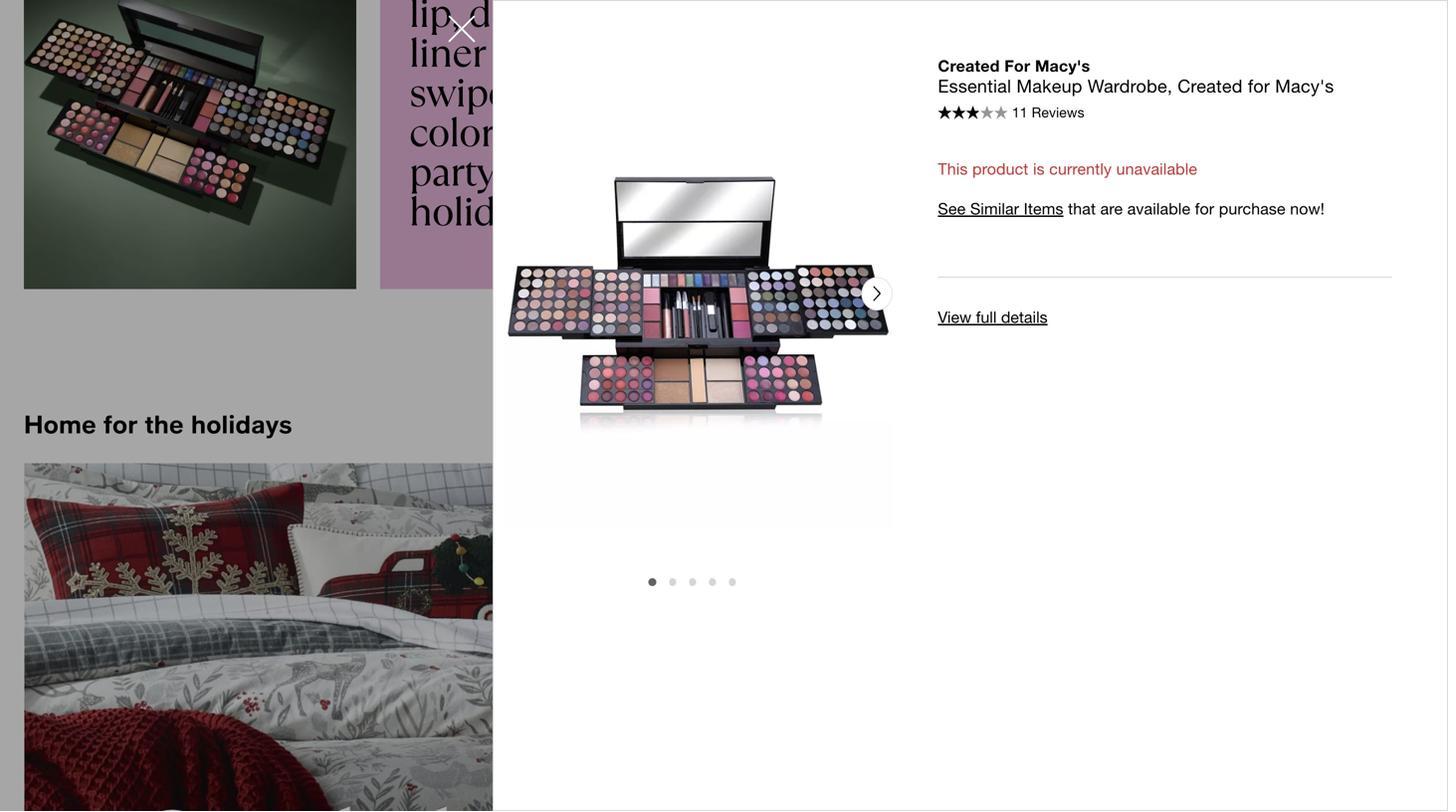 Task type: describe. For each thing, give the bounding box(es) containing it.
this
[[938, 160, 968, 178]]

0 vertical spatial macy's
[[1035, 56, 1091, 75]]

shop
[[771, 230, 815, 252]]

home
[[24, 409, 96, 439]]

view
[[938, 308, 972, 327]]

now!
[[1290, 200, 1325, 218]]

freshly
[[892, 93, 1047, 159]]

1 vertical spatial created
[[1178, 76, 1243, 97]]

that
[[1068, 200, 1096, 218]]

1 vertical spatial macy's
[[1276, 76, 1335, 97]]

view full details
[[938, 308, 1048, 327]]

purchase
[[1219, 200, 1286, 218]]

created for macy's essential makeup wardrobe, created for macy's
[[938, 56, 1335, 97]]

see similar items link
[[938, 200, 1064, 218]]

1 vertical spatial for
[[1195, 200, 1215, 218]]

tab list down available at top right
[[938, 277, 1392, 278]]

this product is currently unavailable
[[938, 160, 1198, 178]]

essential makeup wardrobe, created for macy's heading
[[938, 76, 1392, 98]]

view full details link
[[938, 308, 1048, 359]]

shop now
[[771, 230, 858, 252]]

for
[[1005, 56, 1031, 75]]

see
[[938, 200, 966, 218]]

home for the holidays home for the holidays image
[[24, 464, 712, 811]]

product
[[973, 160, 1029, 178]]

essential
[[938, 76, 1012, 97]]

unavailable
[[1117, 160, 1198, 178]]

your
[[771, 93, 877, 159]]

available
[[1128, 200, 1191, 218]]

for inside created for macy's essential makeup wardrobe, created for macy's
[[1248, 76, 1270, 97]]



Task type: vqa. For each thing, say whether or not it's contained in the screenshot.
 Email Field
no



Task type: locate. For each thing, give the bounding box(es) containing it.
macy's
[[1035, 56, 1091, 75], [1276, 76, 1335, 97]]

created right the 'wardrobe,'
[[1178, 76, 1243, 97]]

1 horizontal spatial macy's
[[1276, 76, 1335, 97]]

picked
[[1062, 93, 1217, 159]]

0 horizontal spatial the
[[145, 409, 184, 439]]

full
[[976, 308, 997, 327]]

2 vertical spatial for
[[104, 409, 138, 439]]

currently
[[1050, 160, 1112, 178]]

your freshly picked scents of the season
[[771, 93, 1387, 214]]

the left the holidays
[[145, 409, 184, 439]]

see similar items that are available for purchase now!
[[938, 200, 1325, 218]]

holidays
[[191, 409, 292, 439]]

are
[[1101, 200, 1123, 218]]

of
[[771, 149, 816, 214]]

1 vertical spatial the
[[145, 409, 184, 439]]

the
[[831, 149, 904, 214], [145, 409, 184, 439]]

all eyes on beauty all eyes on beauty image
[[736, 0, 1425, 289]]

tab list down that
[[736, 254, 1425, 281]]

0 horizontal spatial created
[[938, 56, 1000, 75]]

for
[[1248, 76, 1270, 97], [1195, 200, 1215, 218], [104, 409, 138, 439]]

is
[[1033, 160, 1045, 178]]

created up essential in the right top of the page
[[938, 56, 1000, 75]]

wardrobe,
[[1088, 76, 1173, 97]]

1 horizontal spatial for
[[1195, 200, 1215, 218]]

0 horizontal spatial macy's
[[1035, 56, 1091, 75]]

0 vertical spatial the
[[831, 149, 904, 214]]

1 horizontal spatial created
[[1178, 76, 1243, 97]]

created for macy's - essential makeup wardrobe image
[[504, 56, 893, 531]]

season
[[919, 149, 1087, 214]]

now
[[820, 230, 858, 252]]

0 vertical spatial for
[[1248, 76, 1270, 97]]

home for the holidays
[[24, 409, 292, 439]]

makeup
[[1017, 76, 1083, 97]]

similar
[[971, 200, 1020, 218]]

created for macy's link
[[938, 56, 1091, 75]]

the inside your freshly picked scents of the season
[[831, 149, 904, 214]]

tab list
[[736, 254, 1425, 281], [938, 277, 1392, 278]]

items
[[1024, 200, 1064, 218]]

group
[[504, 578, 893, 598]]

created
[[938, 56, 1000, 75], [1178, 76, 1243, 97]]

scents
[[1232, 93, 1387, 159]]

details
[[1001, 308, 1048, 327]]

the up the now
[[831, 149, 904, 214]]

2 horizontal spatial for
[[1248, 76, 1270, 97]]

1 horizontal spatial the
[[831, 149, 904, 214]]

0 vertical spatial created
[[938, 56, 1000, 75]]

0 horizontal spatial for
[[104, 409, 138, 439]]



